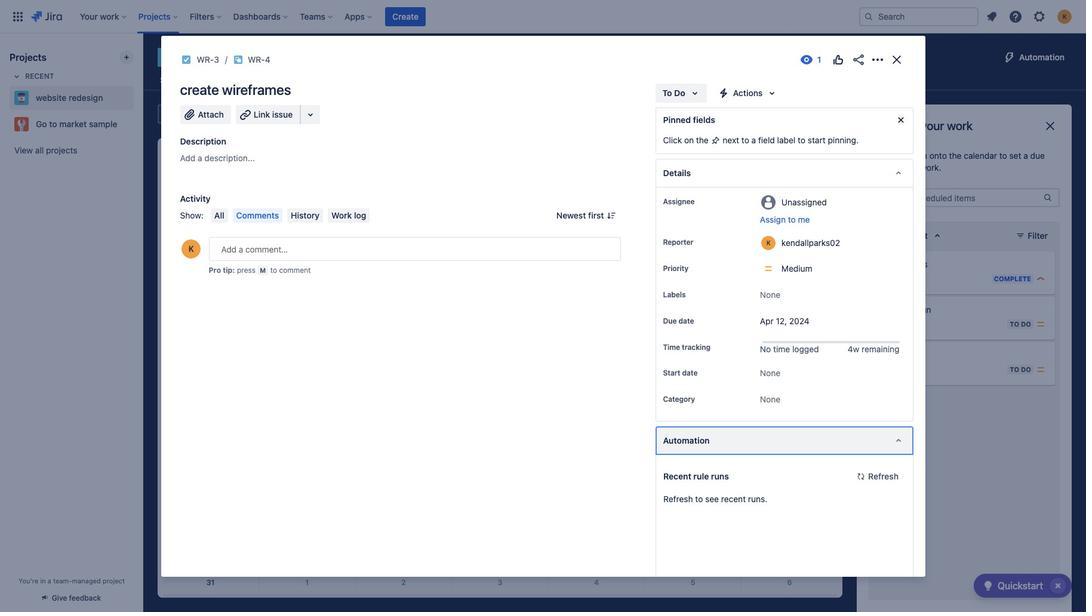 Task type: vqa. For each thing, say whether or not it's contained in the screenshot.
1st Turtle from the bottom
no



Task type: describe. For each thing, give the bounding box(es) containing it.
kendallparks02
[[782, 237, 841, 248]]

feedback
[[69, 594, 101, 603]]

analyze current website
[[592, 267, 690, 277]]

reporter
[[663, 238, 694, 247]]

Search unscheduled items text field
[[870, 189, 1042, 206]]

0 horizontal spatial website
[[36, 93, 66, 103]]

wr-6 link
[[895, 365, 916, 375]]

Add a comment… field
[[209, 237, 621, 261]]

more information about this user image
[[762, 236, 776, 250]]

calendar
[[964, 151, 998, 161]]

reporter pin to top. only you can see pinned fields. image
[[696, 238, 706, 247]]

menu bar inside create wireframes dialog
[[208, 208, 372, 223]]

sun
[[203, 149, 218, 158]]

20 cell
[[452, 408, 549, 491]]

most recent button
[[874, 226, 950, 246]]

priority pin to top. only you can see pinned fields. image
[[691, 264, 701, 274]]

1 vertical spatial 6
[[788, 579, 792, 587]]

29 link
[[684, 491, 703, 510]]

fields
[[693, 115, 716, 125]]

dismiss quickstart image
[[1049, 576, 1068, 596]]

sat link
[[781, 138, 799, 160]]

add
[[180, 153, 196, 163]]

give
[[52, 594, 67, 603]]

tab list containing summary
[[151, 69, 798, 91]]

quickstart button
[[974, 574, 1072, 598]]

wr- for wr-3
[[197, 54, 214, 65]]

sun link
[[200, 138, 221, 160]]

managed
[[72, 577, 101, 585]]

define goals
[[881, 259, 928, 269]]

1 horizontal spatial redesign
[[234, 49, 289, 66]]

create wireframes dialog
[[161, 36, 926, 612]]

create
[[180, 81, 219, 98]]

date inside drag each item onto the calendar to set a due date for your work.
[[869, 162, 886, 173]]

2 none from the top
[[760, 368, 781, 378]]

create wireframes
[[180, 81, 291, 98]]

complete
[[995, 275, 1032, 283]]

27 cell
[[452, 491, 549, 573]]

13 cell
[[452, 325, 549, 408]]

due date
[[663, 317, 694, 326]]

0 vertical spatial 6
[[911, 365, 916, 374]]

to for a/b testing
[[1010, 366, 1020, 373]]

automation button
[[998, 48, 1072, 67]]

4 link
[[587, 574, 606, 593]]

summary link
[[158, 69, 200, 91]]

19 cell
[[356, 408, 452, 491]]

analyze current website row
[[162, 243, 838, 325]]

0 vertical spatial website
[[182, 49, 231, 66]]

wr-3 link
[[197, 53, 219, 67]]

pinned
[[663, 115, 691, 125]]

to do for brand design
[[1010, 320, 1032, 328]]

5 inside wr-5 link
[[911, 320, 916, 329]]

collapse recent projects image
[[10, 69, 24, 84]]

project
[[103, 577, 125, 585]]

newest first
[[557, 210, 604, 220]]

wr- for wr-4
[[248, 54, 265, 65]]

3 inside create wireframes dialog
[[214, 54, 219, 65]]

assignee
[[663, 197, 695, 206]]

task image
[[181, 55, 191, 65]]

newest
[[557, 210, 586, 220]]

link web pages and more image
[[304, 108, 318, 122]]

date for apr 12, 2024
[[679, 317, 694, 326]]

a inside drag each item onto the calendar to set a due date for your work.
[[1024, 151, 1029, 161]]

31 link
[[201, 574, 220, 593]]

to right next
[[742, 135, 750, 145]]

row containing 22
[[162, 408, 838, 491]]

fri
[[688, 149, 699, 158]]

check image
[[981, 579, 996, 593]]

to inside drag each item onto the calendar to set a due date for your work.
[[1000, 151, 1008, 161]]

wr- for wr-1
[[895, 274, 911, 283]]

22 link
[[684, 408, 703, 428]]

1 horizontal spatial website redesign
[[182, 49, 289, 66]]

to do button
[[656, 84, 707, 103]]

medium image
[[1036, 320, 1046, 329]]

work.
[[921, 162, 942, 173]]

automation image
[[1003, 50, 1017, 65]]

field
[[759, 135, 775, 145]]

view all projects
[[14, 145, 77, 155]]

28 cell
[[549, 491, 645, 573]]

due
[[663, 317, 677, 326]]

link issue
[[254, 109, 293, 119]]

view all projects link
[[10, 140, 134, 161]]

vote options: no one has voted for this issue yet. image
[[831, 53, 846, 67]]

analyze
[[592, 267, 624, 277]]

time tracking pin to top. only you can see pinned fields. image
[[713, 343, 723, 352]]

0 horizontal spatial 1 link
[[298, 574, 317, 593]]

automation inside "button"
[[1020, 52, 1065, 62]]

9
[[788, 248, 792, 257]]

define
[[881, 259, 905, 269]]

no time logged
[[760, 344, 819, 354]]

create
[[393, 11, 419, 21]]

medium image
[[1036, 365, 1046, 375]]

a left sun
[[198, 153, 202, 163]]

1 column header from the left
[[259, 138, 356, 160]]

most recent
[[881, 231, 928, 241]]

17 cell
[[162, 408, 259, 491]]

assign
[[760, 214, 786, 225]]

give feedback
[[52, 594, 101, 603]]

assign to me
[[760, 214, 810, 225]]

team-
[[53, 577, 72, 585]]

item
[[911, 151, 928, 161]]

actions button
[[712, 84, 785, 103]]

wr-5 link
[[895, 319, 916, 329]]

log
[[354, 210, 366, 220]]

board
[[212, 75, 235, 85]]

0 horizontal spatial redesign
[[69, 93, 103, 103]]

wr-4
[[248, 54, 270, 65]]

next to a field label to start pinning.
[[721, 135, 859, 145]]

12,
[[776, 316, 787, 326]]

next
[[723, 135, 740, 145]]

0 horizontal spatial close image
[[890, 53, 904, 67]]

go
[[36, 119, 47, 129]]

to left start
[[798, 135, 806, 145]]

analyze current website button
[[551, 264, 838, 281]]

you're
[[19, 577, 38, 585]]

view
[[14, 145, 33, 155]]

tracking
[[682, 343, 711, 352]]

Search calendar text field
[[159, 106, 250, 122]]

1 row
[[162, 160, 838, 243]]

none for labels
[[760, 290, 781, 300]]

4w remaining
[[848, 344, 900, 354]]

29 row
[[162, 491, 838, 573]]

4 inside 4 link
[[594, 579, 599, 587]]

3 down 27 cell
[[498, 579, 503, 587]]

actions
[[733, 88, 763, 98]]

unscheduled image
[[660, 109, 670, 119]]

do for brand design
[[1022, 320, 1032, 328]]

start date
[[663, 369, 698, 378]]

8 link
[[684, 243, 703, 262]]

activity
[[180, 194, 211, 204]]

1 horizontal spatial 3 link
[[491, 574, 510, 593]]

4w
[[848, 344, 860, 354]]

1 vertical spatial 1
[[911, 274, 915, 283]]

attach
[[198, 109, 224, 119]]

goals
[[908, 259, 928, 269]]

12 cell
[[356, 325, 452, 408]]

a/b testing
[[881, 350, 923, 360]]

no
[[760, 344, 771, 354]]

to inside to do dropdown button
[[663, 88, 672, 98]]

category
[[663, 395, 695, 404]]



Task type: locate. For each thing, give the bounding box(es) containing it.
0 horizontal spatial 4
[[265, 54, 270, 65]]

3 column header from the left
[[452, 138, 549, 160]]

to up unscheduled icon
[[663, 88, 672, 98]]

2 vertical spatial to
[[1010, 366, 1020, 373]]

1 down "25" cell
[[305, 579, 309, 587]]

Search field
[[860, 7, 979, 26]]

you're in a team-managed project
[[19, 577, 125, 585]]

sat
[[783, 149, 797, 158]]

first
[[588, 210, 604, 220]]

date left 'due date pin to top. only you can see pinned fields.' image
[[679, 317, 694, 326]]

1 horizontal spatial close image
[[1044, 119, 1058, 133]]

1 horizontal spatial 5
[[911, 320, 916, 329]]

website
[[658, 267, 690, 277]]

5 inside 5 link
[[691, 579, 696, 587]]

history button
[[287, 208, 323, 223]]

me
[[798, 214, 810, 225]]

labels
[[663, 290, 686, 299]]

1 horizontal spatial 6
[[911, 365, 916, 374]]

to right the m
[[270, 266, 277, 275]]

tab list
[[151, 69, 798, 91]]

0 vertical spatial 1 link
[[684, 160, 703, 179]]

0 horizontal spatial 6
[[788, 579, 792, 587]]

3
[[214, 54, 219, 65], [208, 248, 213, 257], [498, 579, 503, 587], [197, 598, 202, 608]]

sample
[[89, 119, 117, 129]]

website down recent
[[36, 93, 66, 103]]

4 down 28 cell
[[594, 579, 599, 587]]

row containing wr-3
[[162, 573, 838, 612]]

to do
[[663, 88, 686, 98], [1010, 320, 1032, 328], [1010, 366, 1032, 373]]

2 vertical spatial to do
[[1010, 366, 1032, 373]]

your left work on the right of page
[[921, 119, 945, 133]]

details
[[663, 168, 691, 178]]

grid containing analyze current website
[[162, 138, 838, 612]]

current
[[626, 267, 656, 277]]

add people image
[[307, 107, 321, 121]]

1 vertical spatial close image
[[1044, 119, 1058, 133]]

drag
[[869, 151, 888, 161]]

projects
[[10, 52, 46, 63]]

website redesign link
[[10, 86, 129, 110]]

copy link to issue image
[[268, 54, 278, 64]]

automation element
[[656, 427, 914, 455]]

1 inside row
[[692, 165, 695, 174]]

wr- right 'task' icon
[[197, 54, 214, 65]]

wr-3 prototyping
[[180, 598, 251, 608]]

link
[[254, 109, 270, 119]]

click on the
[[663, 135, 711, 145]]

the inside create wireframes dialog
[[697, 135, 709, 145]]

wr- for wr-6
[[895, 365, 911, 374]]

to for brand design
[[1010, 320, 1020, 328]]

0 vertical spatial date
[[869, 162, 886, 173]]

23 link
[[780, 408, 800, 428]]

1 vertical spatial none
[[760, 368, 781, 378]]

to do for a/b testing
[[1010, 366, 1032, 373]]

23
[[785, 413, 795, 422]]

newest first button
[[550, 208, 621, 223]]

2024
[[790, 316, 810, 326]]

0 vertical spatial automation
[[1020, 52, 1065, 62]]

apr 12, 2024
[[760, 316, 810, 326]]

to left set on the top right of the page
[[1000, 151, 1008, 161]]

1 horizontal spatial automation
[[1020, 52, 1065, 62]]

date right start
[[683, 369, 698, 378]]

1 vertical spatial to do
[[1010, 320, 1032, 328]]

go to market sample
[[36, 119, 117, 129]]

due date pin to top. only you can see pinned fields. image
[[697, 317, 706, 326]]

close image right the actions image
[[890, 53, 904, 67]]

to do inside dropdown button
[[663, 88, 686, 98]]

unassigned
[[782, 197, 827, 207]]

testing
[[897, 350, 923, 360]]

0 vertical spatial 1
[[692, 165, 695, 174]]

0 vertical spatial close image
[[890, 53, 904, 67]]

wr- down a/b testing
[[895, 365, 911, 374]]

jira image
[[31, 9, 62, 24], [31, 9, 62, 24]]

wr- down define goals
[[895, 274, 911, 283]]

3 down 31 link
[[197, 598, 202, 608]]

start
[[808, 135, 826, 145]]

row
[[162, 138, 838, 160], [162, 325, 838, 408], [162, 408, 838, 491], [162, 573, 838, 612]]

date down drag on the right top
[[869, 162, 886, 173]]

4 column header from the left
[[549, 138, 645, 160]]

2 horizontal spatial 1
[[911, 274, 915, 283]]

design
[[906, 305, 932, 315]]

25 cell
[[259, 491, 356, 573]]

actions image
[[871, 53, 885, 67]]

0 vertical spatial do
[[675, 88, 686, 98]]

hide message image
[[894, 113, 908, 127]]

your
[[921, 119, 945, 133], [902, 162, 919, 173]]

0 horizontal spatial automation
[[663, 436, 710, 446]]

2 column header from the left
[[356, 138, 452, 160]]

6
[[911, 365, 916, 374], [788, 579, 792, 587]]

brand
[[881, 305, 904, 315]]

wr- inside row
[[180, 598, 197, 608]]

the
[[697, 135, 709, 145], [950, 151, 962, 161]]

high image
[[1036, 274, 1046, 284]]

list
[[250, 75, 264, 85]]

1 link down "25" cell
[[298, 574, 317, 593]]

3 inside analyze current website "row"
[[208, 248, 213, 257]]

1 vertical spatial automation
[[663, 436, 710, 446]]

to right go
[[49, 119, 57, 129]]

1 vertical spatial redesign
[[69, 93, 103, 103]]

tab
[[276, 69, 316, 91]]

wr-4 link
[[248, 53, 270, 67]]

your down "item"
[[902, 162, 919, 173]]

pinning.
[[828, 135, 859, 145]]

18 cell
[[259, 408, 356, 491]]

do for a/b testing
[[1022, 366, 1032, 373]]

do inside dropdown button
[[675, 88, 686, 98]]

none for category
[[760, 394, 781, 405]]

automation down 22 link
[[663, 436, 710, 446]]

a left "field"
[[752, 135, 756, 145]]

grid
[[162, 138, 838, 612]]

0 vertical spatial the
[[697, 135, 709, 145]]

8
[[691, 248, 696, 257]]

medium
[[782, 263, 813, 274]]

close image up due
[[1044, 119, 1058, 133]]

all button
[[211, 208, 228, 223]]

3 up board
[[214, 54, 219, 65]]

to do left medium image
[[1010, 366, 1032, 373]]

to left me on the top right
[[788, 214, 796, 225]]

on
[[685, 135, 694, 145]]

(3)
[[726, 109, 738, 119]]

1 horizontal spatial 1 link
[[684, 160, 703, 179]]

1 vertical spatial website
[[36, 93, 66, 103]]

to left medium icon
[[1010, 320, 1020, 328]]

14 cell
[[549, 325, 645, 408]]

your inside drag each item onto the calendar to set a due date for your work.
[[902, 162, 919, 173]]

schedule your work
[[869, 119, 973, 133]]

0 vertical spatial 5
[[911, 320, 916, 329]]

1 vertical spatial 4
[[594, 579, 599, 587]]

menu bar containing all
[[208, 208, 372, 223]]

details element
[[656, 159, 914, 188]]

website
[[182, 49, 231, 66], [36, 93, 66, 103]]

the inside drag each item onto the calendar to set a due date for your work.
[[950, 151, 962, 161]]

date
[[869, 162, 886, 173], [679, 317, 694, 326], [683, 369, 698, 378]]

4 row from the top
[[162, 573, 838, 612]]

1 horizontal spatial 4
[[594, 579, 599, 587]]

2 vertical spatial date
[[683, 369, 698, 378]]

5
[[911, 320, 916, 329], [691, 579, 696, 587]]

3 link up pro
[[201, 243, 220, 262]]

automation right automation image
[[1020, 52, 1065, 62]]

ascending image
[[931, 229, 945, 243]]

do up pinned on the top of the page
[[675, 88, 686, 98]]

automation inside create wireframes dialog
[[663, 436, 710, 446]]

1 vertical spatial date
[[679, 317, 694, 326]]

show:
[[180, 210, 204, 220]]

1 none from the top
[[760, 290, 781, 300]]

a right set on the top right of the page
[[1024, 151, 1029, 161]]

the right onto at the top right
[[950, 151, 962, 161]]

3 row from the top
[[162, 408, 838, 491]]

most
[[881, 231, 901, 241]]

2 row from the top
[[162, 325, 838, 408]]

website redesign up board
[[182, 49, 289, 66]]

3 up pro
[[208, 248, 213, 257]]

1 row from the top
[[162, 138, 838, 160]]

wr-1
[[895, 274, 915, 283]]

column header
[[259, 138, 356, 160], [356, 138, 452, 160], [452, 138, 549, 160], [549, 138, 645, 160]]

1 down goals at top
[[911, 274, 915, 283]]

redesign up list
[[234, 49, 289, 66]]

1 horizontal spatial website
[[182, 49, 231, 66]]

to inside button
[[788, 214, 796, 225]]

drag each item onto the calendar to set a due date for your work.
[[869, 151, 1045, 173]]

1 horizontal spatial 1
[[692, 165, 695, 174]]

1 vertical spatial 3 link
[[491, 574, 510, 593]]

label
[[778, 135, 796, 145]]

time tracking
[[663, 343, 711, 352]]

wr- for wr-5
[[895, 320, 911, 329]]

0 horizontal spatial the
[[697, 135, 709, 145]]

unscheduled
[[672, 109, 724, 119]]

wr- left prototyping
[[180, 598, 197, 608]]

m
[[260, 266, 266, 274]]

3 none from the top
[[760, 394, 781, 405]]

2 vertical spatial 1
[[305, 579, 309, 587]]

wr- left copy link to issue icon
[[248, 54, 265, 65]]

search image
[[864, 12, 874, 21]]

do left medium image
[[1022, 366, 1032, 373]]

29
[[689, 496, 698, 505]]

1 vertical spatial do
[[1022, 320, 1032, 328]]

1 vertical spatial your
[[902, 162, 919, 173]]

none up 23 "link"
[[760, 394, 781, 405]]

0 vertical spatial to
[[663, 88, 672, 98]]

to do up unscheduled icon
[[663, 88, 686, 98]]

1 vertical spatial the
[[950, 151, 962, 161]]

a right in
[[48, 577, 51, 585]]

date for none
[[683, 369, 698, 378]]

0 vertical spatial 3 link
[[201, 243, 220, 262]]

recent
[[25, 72, 54, 81]]

22
[[689, 413, 698, 422]]

remaining
[[862, 344, 900, 354]]

11 cell
[[259, 325, 356, 408]]

1 horizontal spatial the
[[950, 151, 962, 161]]

brand design
[[881, 305, 932, 315]]

fri link
[[685, 138, 701, 160]]

1 link down the fri
[[684, 160, 703, 179]]

4 up list link
[[265, 54, 270, 65]]

0 vertical spatial 4
[[265, 54, 270, 65]]

history
[[291, 210, 320, 220]]

wr- down brand design
[[895, 320, 911, 329]]

create banner
[[0, 0, 1087, 33]]

0 horizontal spatial website redesign
[[36, 93, 103, 103]]

1 vertical spatial 1 link
[[298, 574, 317, 593]]

4
[[265, 54, 270, 65], [594, 579, 599, 587]]

redesign up go to market sample
[[69, 93, 103, 103]]

analyze current website link
[[550, 263, 838, 281]]

26 cell
[[356, 491, 452, 573]]

1 down the fri
[[692, 165, 695, 174]]

1 vertical spatial website redesign
[[36, 93, 103, 103]]

a
[[752, 135, 756, 145], [1024, 151, 1029, 161], [198, 153, 202, 163], [48, 577, 51, 585]]

3 link down 27 cell
[[491, 574, 510, 593]]

work log
[[332, 210, 366, 220]]

0 horizontal spatial 5
[[691, 579, 696, 587]]

to
[[663, 88, 672, 98], [1010, 320, 1020, 328], [1010, 366, 1020, 373]]

to left medium image
[[1010, 366, 1020, 373]]

4 inside the wr-4 link
[[265, 54, 270, 65]]

close image
[[890, 53, 904, 67], [1044, 119, 1058, 133]]

wr-1 link
[[895, 274, 915, 284]]

sub task image
[[234, 55, 243, 65]]

0 vertical spatial website redesign
[[182, 49, 289, 66]]

2 vertical spatial do
[[1022, 366, 1032, 373]]

2 vertical spatial none
[[760, 394, 781, 405]]

0 vertical spatial redesign
[[234, 49, 289, 66]]

row containing sun
[[162, 138, 838, 160]]

0 horizontal spatial 3 link
[[201, 243, 220, 262]]

website redesign up market
[[36, 93, 103, 103]]

0 vertical spatial your
[[921, 119, 945, 133]]

to do left medium icon
[[1010, 320, 1032, 328]]

1 vertical spatial to
[[1010, 320, 1020, 328]]

logged
[[793, 344, 819, 354]]

0 vertical spatial none
[[760, 290, 781, 300]]

press
[[237, 266, 256, 275]]

31
[[206, 579, 215, 587]]

none down no
[[760, 368, 781, 378]]

primary element
[[7, 0, 850, 33]]

work
[[332, 210, 352, 220]]

do left medium icon
[[1022, 320, 1032, 328]]

projects
[[46, 145, 77, 155]]

the right on
[[697, 135, 709, 145]]

attach button
[[180, 105, 231, 124]]

1 horizontal spatial your
[[921, 119, 945, 133]]

menu bar
[[208, 208, 372, 223]]

0 horizontal spatial your
[[902, 162, 919, 173]]

0 horizontal spatial 1
[[305, 579, 309, 587]]

prototyping
[[204, 598, 251, 608]]

wr-3
[[197, 54, 219, 65]]

none up apr
[[760, 290, 781, 300]]

apr
[[760, 316, 774, 326]]

time
[[663, 343, 680, 352]]

due
[[1031, 151, 1045, 161]]

website up board
[[182, 49, 231, 66]]

to
[[49, 119, 57, 129], [742, 135, 750, 145], [798, 135, 806, 145], [1000, 151, 1008, 161], [788, 214, 796, 225], [270, 266, 277, 275]]

0 vertical spatial to do
[[663, 88, 686, 98]]

1 vertical spatial 5
[[691, 579, 696, 587]]



